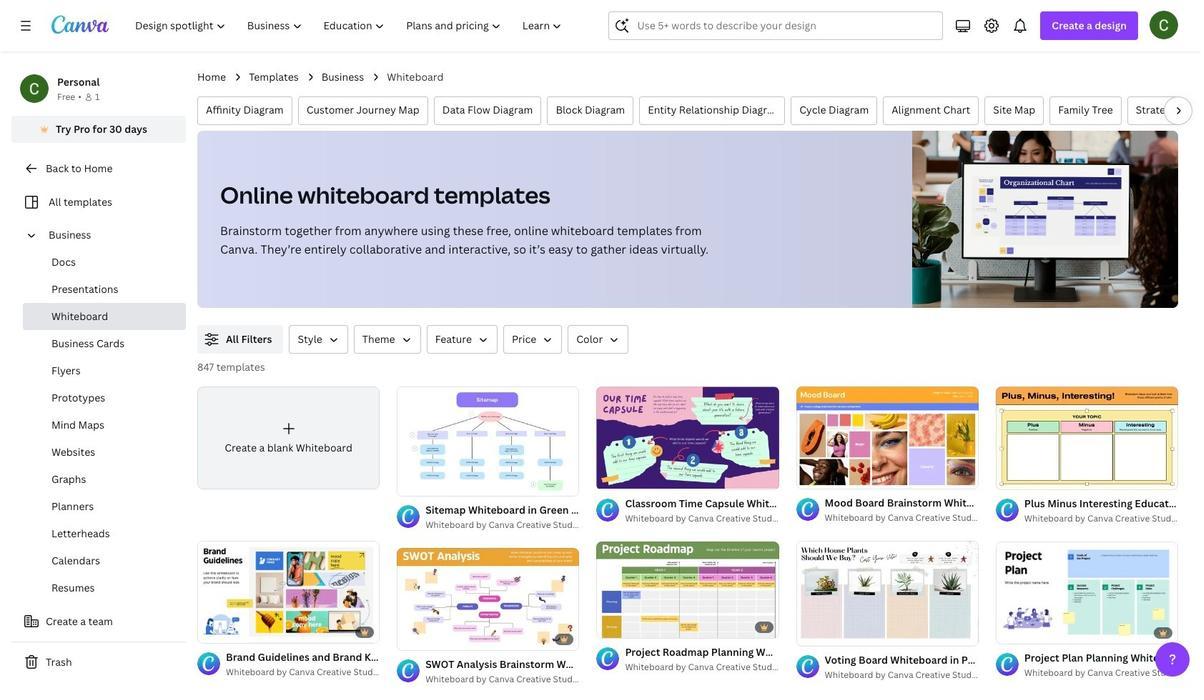 Task type: locate. For each thing, give the bounding box(es) containing it.
None search field
[[609, 11, 944, 40]]

plus minus interesting education whiteboard in yellow orange green lined style image
[[996, 387, 1179, 490]]

mood board brainstorm whiteboard image
[[797, 387, 979, 490]]

project plan planning whiteboard in blue purple modern professional style image
[[996, 542, 1179, 645]]

voting board whiteboard in papercraft style image
[[797, 542, 979, 646]]

top level navigation element
[[126, 11, 575, 40]]

christina overa image
[[1150, 11, 1179, 39]]



Task type: vqa. For each thing, say whether or not it's contained in the screenshot.
Top level navigation element
yes



Task type: describe. For each thing, give the bounding box(es) containing it.
classroom time capsule whiteboard in violet pastel pink mint green style image
[[597, 387, 780, 490]]

brand guidelines and brand kit team whiteboard image
[[197, 541, 380, 644]]

sitemap whiteboard in green purple basic style image
[[397, 387, 580, 497]]

project roadmap planning whiteboard image
[[597, 542, 780, 639]]

create a blank whiteboard element
[[197, 387, 380, 490]]

Search search field
[[638, 12, 935, 39]]

swot analysis brainstorm whiteboard in orange pink modern professional style image
[[397, 549, 580, 651]]



